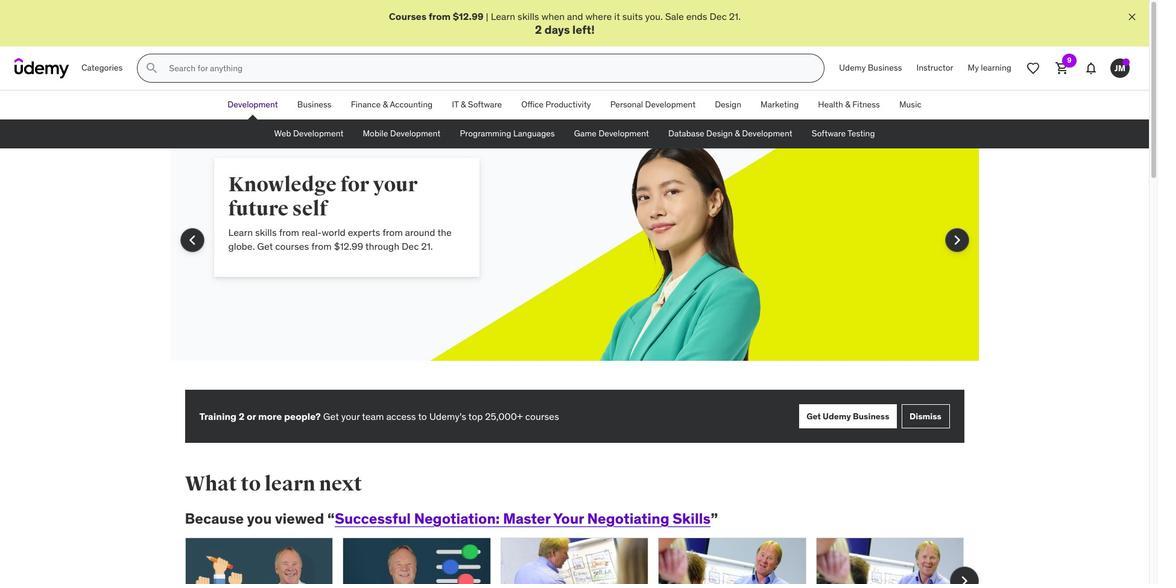 Task type: describe. For each thing, give the bounding box(es) containing it.
you
[[247, 510, 272, 528]]

dec inside courses from $12.99 | learn skills when and where it suits you. sale ends dec 21. 2 days left!
[[710, 10, 727, 22]]

development for web development
[[293, 128, 344, 139]]

knowledge for your future self learn skills from real-world experts from around the globe. get courses from $12.99 through dec 21.
[[228, 172, 452, 252]]

0 horizontal spatial to
[[241, 472, 261, 497]]

marketing link
[[752, 91, 809, 120]]

you have alerts image
[[1123, 59, 1131, 66]]

1 vertical spatial your
[[342, 410, 360, 423]]

udemy image
[[14, 58, 69, 79]]

1 vertical spatial 2
[[239, 410, 245, 423]]

it
[[615, 10, 620, 22]]

it
[[452, 99, 459, 110]]

mobile development
[[363, 128, 441, 139]]

2 horizontal spatial get
[[807, 411, 822, 422]]

accounting
[[390, 99, 433, 110]]

my
[[969, 62, 980, 73]]

database design & development link
[[659, 120, 803, 149]]

ends
[[687, 10, 708, 22]]

real-
[[302, 226, 322, 239]]

your
[[554, 510, 584, 528]]

udemy business
[[840, 62, 903, 73]]

1 horizontal spatial courses
[[526, 410, 560, 423]]

left!
[[573, 23, 595, 37]]

dec inside knowledge for your future self learn skills from real-world experts from around the globe. get courses from $12.99 through dec 21.
[[402, 240, 419, 252]]

negotiation:
[[414, 510, 500, 528]]

personal
[[611, 99, 644, 110]]

music link
[[890, 91, 932, 120]]

udemy's
[[430, 410, 467, 423]]

2 vertical spatial business
[[853, 411, 890, 422]]

days
[[545, 23, 570, 37]]

9
[[1068, 56, 1072, 65]]

you.
[[646, 10, 663, 22]]

for
[[341, 172, 370, 198]]

get inside knowledge for your future self learn skills from real-world experts from around the globe. get courses from $12.99 through dec 21.
[[257, 240, 273, 252]]

database design & development
[[669, 128, 793, 139]]

around
[[405, 226, 436, 239]]

courses inside knowledge for your future self learn skills from real-world experts from around the globe. get courses from $12.99 through dec 21.
[[275, 240, 309, 252]]

suits
[[623, 10, 643, 22]]

experts
[[348, 226, 380, 239]]

mobile
[[363, 128, 388, 139]]

shopping cart with 9 items image
[[1056, 61, 1070, 76]]

team
[[362, 410, 384, 423]]

& for fitness
[[846, 99, 851, 110]]

wishlist image
[[1027, 61, 1041, 76]]

because you viewed " successful negotiation: master your negotiating skills "
[[185, 510, 718, 528]]

development down marketing link
[[743, 128, 793, 139]]

0 vertical spatial udemy
[[840, 62, 866, 73]]

my learning
[[969, 62, 1012, 73]]

personal development link
[[601, 91, 706, 120]]

|
[[486, 10, 489, 22]]

what
[[185, 472, 237, 497]]

development for personal development
[[646, 99, 696, 110]]

"
[[328, 510, 335, 528]]

& down design link
[[735, 128, 741, 139]]

software testing link
[[803, 120, 885, 149]]

programming languages
[[460, 128, 555, 139]]

sale
[[666, 10, 684, 22]]

health & fitness link
[[809, 91, 890, 120]]

business link
[[288, 91, 341, 120]]

from inside courses from $12.99 | learn skills when and where it suits you. sale ends dec 21. 2 days left!
[[429, 10, 451, 22]]

fitness
[[853, 99, 881, 110]]

development link
[[218, 91, 288, 120]]

it & software
[[452, 99, 502, 110]]

and
[[567, 10, 584, 22]]

jm
[[1115, 63, 1127, 74]]

instructor link
[[910, 54, 961, 83]]

successful
[[335, 510, 411, 528]]

office productivity
[[522, 99, 591, 110]]

1 horizontal spatial get
[[323, 410, 339, 423]]

"
[[711, 510, 718, 528]]

self
[[292, 196, 328, 222]]

0 vertical spatial next image
[[948, 231, 967, 250]]

software inside it & software link
[[468, 99, 502, 110]]

udemy business link
[[833, 54, 910, 83]]

master
[[503, 510, 551, 528]]

health & fitness
[[819, 99, 881, 110]]

web
[[274, 128, 291, 139]]

it & software link
[[443, 91, 512, 120]]

25,000+
[[485, 410, 523, 423]]

top
[[469, 410, 483, 423]]

skills
[[673, 510, 711, 528]]

development for game development
[[599, 128, 650, 139]]

future
[[228, 196, 289, 222]]

music
[[900, 99, 922, 110]]

viewed
[[275, 510, 324, 528]]

next
[[319, 472, 362, 497]]

productivity
[[546, 99, 591, 110]]

languages
[[514, 128, 555, 139]]

my learning link
[[961, 54, 1020, 83]]

what to learn next
[[185, 472, 362, 497]]

finance & accounting
[[351, 99, 433, 110]]

personal development
[[611, 99, 696, 110]]

more
[[258, 410, 282, 423]]

carousel element for successful negotiation: master your negotiating skills link
[[185, 538, 979, 584]]

software testing
[[812, 128, 876, 139]]

finance & accounting link
[[341, 91, 443, 120]]



Task type: locate. For each thing, give the bounding box(es) containing it.
0 horizontal spatial 21.
[[421, 240, 433, 252]]

1 horizontal spatial 21.
[[730, 10, 741, 22]]

development inside 'link'
[[390, 128, 441, 139]]

skills down future
[[255, 226, 277, 239]]

previous image
[[183, 231, 202, 250]]

1 vertical spatial 21.
[[421, 240, 433, 252]]

development inside "link"
[[646, 99, 696, 110]]

0 horizontal spatial courses
[[275, 240, 309, 252]]

1 horizontal spatial to
[[418, 410, 427, 423]]

learn right |
[[491, 10, 516, 22]]

mobile development link
[[353, 120, 451, 149]]

close image
[[1127, 11, 1139, 23]]

development for mobile development
[[390, 128, 441, 139]]

courses down real-
[[275, 240, 309, 252]]

skills left when at top
[[518, 10, 540, 22]]

courses right 25,000+
[[526, 410, 560, 423]]

dec right ends
[[710, 10, 727, 22]]

training 2 or more people? get your team access to udemy's top 25,000+ courses
[[200, 410, 560, 423]]

0 vertical spatial to
[[418, 410, 427, 423]]

0 horizontal spatial 2
[[239, 410, 245, 423]]

&
[[383, 99, 388, 110], [461, 99, 466, 110], [846, 99, 851, 110], [735, 128, 741, 139]]

2
[[535, 23, 542, 37], [239, 410, 245, 423]]

your inside knowledge for your future self learn skills from real-world experts from around the globe. get courses from $12.99 through dec 21.
[[373, 172, 418, 198]]

$12.99 left |
[[453, 10, 484, 22]]

office productivity link
[[512, 91, 601, 120]]

1 vertical spatial software
[[812, 128, 846, 139]]

successful negotiation: master your negotiating skills link
[[335, 510, 711, 528]]

development down personal
[[599, 128, 650, 139]]

dec down around
[[402, 240, 419, 252]]

development up database
[[646, 99, 696, 110]]

notifications image
[[1085, 61, 1099, 76]]

1 horizontal spatial learn
[[491, 10, 516, 22]]

0 vertical spatial business
[[868, 62, 903, 73]]

& for software
[[461, 99, 466, 110]]

software up programming
[[468, 99, 502, 110]]

0 horizontal spatial your
[[342, 410, 360, 423]]

carousel element
[[171, 120, 979, 390], [185, 538, 979, 584]]

design
[[715, 99, 742, 110], [707, 128, 733, 139]]

where
[[586, 10, 612, 22]]

the
[[438, 226, 452, 239]]

1 vertical spatial to
[[241, 472, 261, 497]]

from up 'through'
[[383, 226, 403, 239]]

dec
[[710, 10, 727, 22], [402, 240, 419, 252]]

web development link
[[265, 120, 353, 149]]

2 inside courses from $12.99 | learn skills when and where it suits you. sale ends dec 21. 2 days left!
[[535, 23, 542, 37]]

carousel element containing knowledge for your future self
[[171, 120, 979, 390]]

courses from $12.99 | learn skills when and where it suits you. sale ends dec 21. 2 days left!
[[389, 10, 741, 37]]

from down real-
[[312, 240, 332, 252]]

0 vertical spatial skills
[[518, 10, 540, 22]]

learning
[[982, 62, 1012, 73]]

get udemy business link
[[800, 405, 897, 429]]

design up database design & development
[[715, 99, 742, 110]]

1 horizontal spatial your
[[373, 172, 418, 198]]

categories
[[81, 62, 123, 73]]

2 left days
[[535, 23, 542, 37]]

when
[[542, 10, 565, 22]]

because
[[185, 510, 244, 528]]

1 vertical spatial design
[[707, 128, 733, 139]]

from right courses
[[429, 10, 451, 22]]

globe.
[[228, 240, 255, 252]]

Search for anything text field
[[167, 58, 810, 79]]

& for accounting
[[383, 99, 388, 110]]

0 vertical spatial 21.
[[730, 10, 741, 22]]

0 horizontal spatial get
[[257, 240, 273, 252]]

1 vertical spatial skills
[[255, 226, 277, 239]]

negotiating
[[588, 510, 670, 528]]

carousel element for the business link
[[171, 120, 979, 390]]

design link
[[706, 91, 752, 120]]

0 horizontal spatial $12.99
[[334, 240, 364, 252]]

0 horizontal spatial learn
[[228, 226, 253, 239]]

people?
[[284, 410, 321, 423]]

your right for
[[373, 172, 418, 198]]

1 vertical spatial business
[[298, 99, 332, 110]]

1 horizontal spatial 2
[[535, 23, 542, 37]]

programming languages link
[[451, 120, 565, 149]]

0 vertical spatial dec
[[710, 10, 727, 22]]

get udemy business
[[807, 411, 890, 422]]

0 vertical spatial learn
[[491, 10, 516, 22]]

21. inside courses from $12.99 | learn skills when and where it suits you. sale ends dec 21. 2 days left!
[[730, 10, 741, 22]]

next image
[[948, 231, 967, 250], [955, 572, 975, 584]]

web development
[[274, 128, 344, 139]]

knowledge
[[228, 172, 337, 198]]

categories button
[[74, 54, 130, 83]]

0 vertical spatial 2
[[535, 23, 542, 37]]

database
[[669, 128, 705, 139]]

office
[[522, 99, 544, 110]]

world
[[322, 226, 346, 239]]

development down the business link
[[293, 128, 344, 139]]

21. right ends
[[730, 10, 741, 22]]

$12.99 inside knowledge for your future self learn skills from real-world experts from around the globe. get courses from $12.99 through dec 21.
[[334, 240, 364, 252]]

business left dismiss
[[853, 411, 890, 422]]

submit search image
[[145, 61, 160, 76]]

0 horizontal spatial skills
[[255, 226, 277, 239]]

marketing
[[761, 99, 799, 110]]

to up you
[[241, 472, 261, 497]]

or
[[247, 410, 256, 423]]

health
[[819, 99, 844, 110]]

design down design link
[[707, 128, 733, 139]]

training
[[200, 410, 237, 423]]

& right health
[[846, 99, 851, 110]]

1 vertical spatial dec
[[402, 240, 419, 252]]

testing
[[848, 128, 876, 139]]

0 vertical spatial carousel element
[[171, 120, 979, 390]]

0 horizontal spatial software
[[468, 99, 502, 110]]

to right "access"
[[418, 410, 427, 423]]

instructor
[[917, 62, 954, 73]]

0 vertical spatial courses
[[275, 240, 309, 252]]

0 vertical spatial design
[[715, 99, 742, 110]]

1 horizontal spatial dec
[[710, 10, 727, 22]]

from left real-
[[279, 226, 299, 239]]

1 horizontal spatial skills
[[518, 10, 540, 22]]

0 vertical spatial software
[[468, 99, 502, 110]]

1 vertical spatial next image
[[955, 572, 975, 584]]

game
[[575, 128, 597, 139]]

learn
[[491, 10, 516, 22], [228, 226, 253, 239]]

$12.99 inside courses from $12.99 | learn skills when and where it suits you. sale ends dec 21. 2 days left!
[[453, 10, 484, 22]]

business
[[868, 62, 903, 73], [298, 99, 332, 110], [853, 411, 890, 422]]

software down health
[[812, 128, 846, 139]]

skills
[[518, 10, 540, 22], [255, 226, 277, 239]]

business up fitness
[[868, 62, 903, 73]]

0 vertical spatial your
[[373, 172, 418, 198]]

courses
[[275, 240, 309, 252], [526, 410, 560, 423]]

development up web
[[228, 99, 278, 110]]

1 vertical spatial courses
[[526, 410, 560, 423]]

1 vertical spatial $12.99
[[334, 240, 364, 252]]

software
[[468, 99, 502, 110], [812, 128, 846, 139]]

access
[[387, 410, 416, 423]]

game development
[[575, 128, 650, 139]]

software inside software testing link
[[812, 128, 846, 139]]

1 horizontal spatial software
[[812, 128, 846, 139]]

learn inside knowledge for your future self learn skills from real-world experts from around the globe. get courses from $12.99 through dec 21.
[[228, 226, 253, 239]]

21.
[[730, 10, 741, 22], [421, 240, 433, 252]]

2 left or on the bottom of page
[[239, 410, 245, 423]]

to
[[418, 410, 427, 423], [241, 472, 261, 497]]

1 vertical spatial learn
[[228, 226, 253, 239]]

21. down around
[[421, 240, 433, 252]]

learn
[[265, 472, 316, 497]]

skills inside knowledge for your future self learn skills from real-world experts from around the globe. get courses from $12.99 through dec 21.
[[255, 226, 277, 239]]

from
[[429, 10, 451, 22], [279, 226, 299, 239], [383, 226, 403, 239], [312, 240, 332, 252]]

1 vertical spatial udemy
[[823, 411, 852, 422]]

game development link
[[565, 120, 659, 149]]

courses
[[389, 10, 427, 22]]

$12.99 down 'world'
[[334, 240, 364, 252]]

0 vertical spatial $12.99
[[453, 10, 484, 22]]

21. inside knowledge for your future self learn skills from real-world experts from around the globe. get courses from $12.99 through dec 21.
[[421, 240, 433, 252]]

dismiss
[[910, 411, 942, 422]]

& right finance
[[383, 99, 388, 110]]

0 horizontal spatial dec
[[402, 240, 419, 252]]

business up web development
[[298, 99, 332, 110]]

1 vertical spatial carousel element
[[185, 538, 979, 584]]

your left the team
[[342, 410, 360, 423]]

programming
[[460, 128, 512, 139]]

skills inside courses from $12.99 | learn skills when and where it suits you. sale ends dec 21. 2 days left!
[[518, 10, 540, 22]]

1 horizontal spatial $12.99
[[453, 10, 484, 22]]

your
[[373, 172, 418, 198], [342, 410, 360, 423]]

& right "it"
[[461, 99, 466, 110]]

development down accounting
[[390, 128, 441, 139]]

finance
[[351, 99, 381, 110]]

learn inside courses from $12.99 | learn skills when and where it suits you. sale ends dec 21. 2 days left!
[[491, 10, 516, 22]]

learn up globe.
[[228, 226, 253, 239]]

9 link
[[1049, 54, 1077, 83]]



Task type: vqa. For each thing, say whether or not it's contained in the screenshot.
working
no



